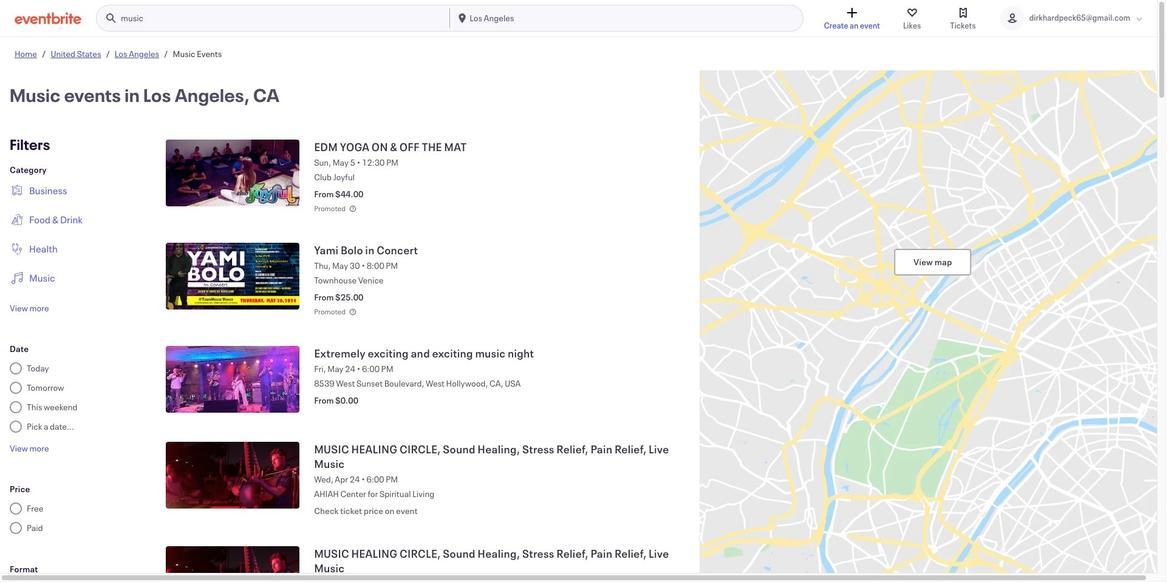 Task type: locate. For each thing, give the bounding box(es) containing it.
extremely exciting and exciting music night primary image image
[[166, 346, 300, 413]]

1 vertical spatial view more element
[[10, 443, 49, 454]]

main navigation element
[[96, 5, 803, 32]]

0 vertical spatial view more element
[[10, 302, 49, 314]]

music healing circle, sound healing, stress relief, pain relief, live music primary image image
[[166, 442, 300, 509], [166, 547, 300, 582]]

yami bolo in concert primary image image
[[166, 243, 300, 310]]

2 view more element from the top
[[10, 443, 49, 454]]

2 music healing circle, sound healing, stress relief, pain relief, live music primary image image from the top
[[166, 547, 300, 582]]

1 view more element from the top
[[10, 302, 49, 314]]

view more element
[[10, 302, 49, 314], [10, 443, 49, 454]]

0 vertical spatial music healing circle, sound healing, stress relief, pain relief, live music primary image image
[[166, 442, 300, 509]]

1 music healing circle, sound healing, stress relief, pain relief, live music primary image image from the top
[[166, 442, 300, 509]]

edm yoga on & off the mat primary image image
[[166, 140, 300, 207]]

1 vertical spatial music healing circle, sound healing, stress relief, pain relief, live music primary image image
[[166, 547, 300, 582]]



Task type: describe. For each thing, give the bounding box(es) containing it.
eventbrite image
[[15, 12, 81, 24]]



Task type: vqa. For each thing, say whether or not it's contained in the screenshot.
Eventbrite image
yes



